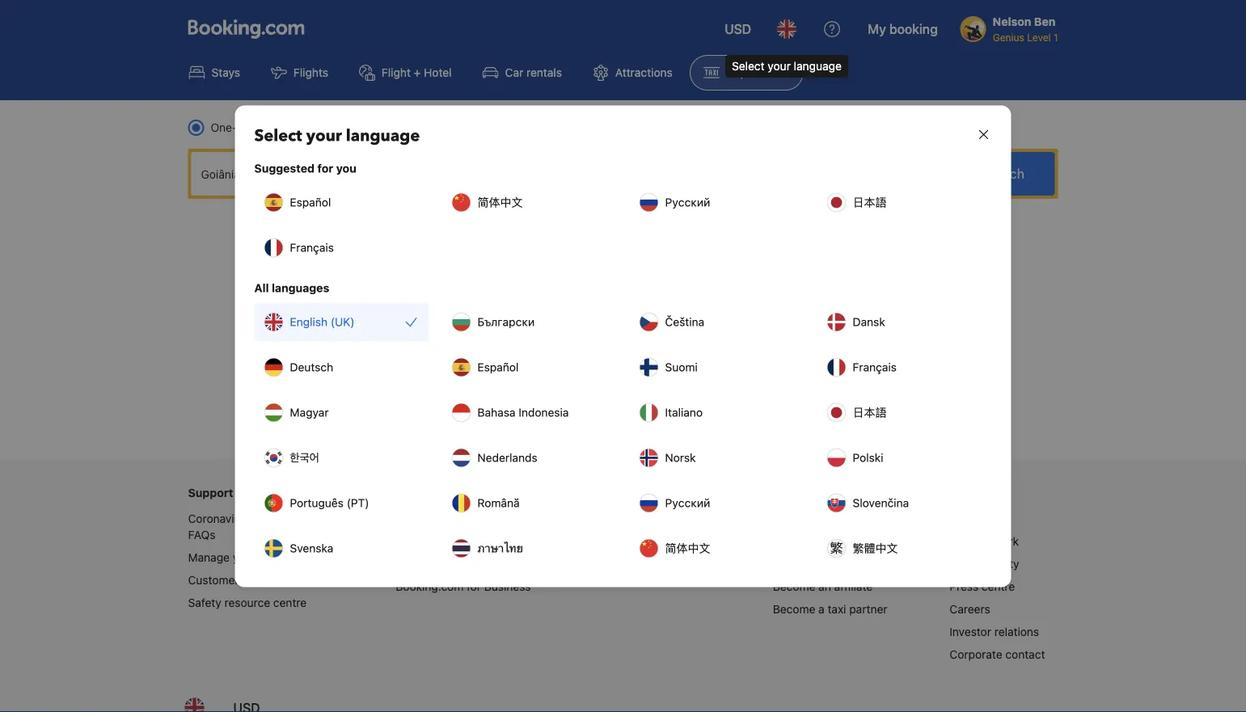 Task type: locate. For each thing, give the bounding box(es) containing it.
0 vertical spatial select
[[732, 59, 765, 73]]

0 vertical spatial русский button
[[629, 183, 804, 222]]

help right 'service'
[[284, 573, 306, 587]]

2 日本語 button from the top
[[817, 393, 992, 432]]

1 vertical spatial 简体中文
[[665, 542, 710, 555]]

terms and settings
[[599, 486, 705, 499]]

investor relations link
[[950, 625, 1039, 638]]

0 horizontal spatial language
[[346, 125, 420, 147]]

1 vertical spatial русский button
[[629, 484, 804, 523]]

0 horizontal spatial centre
[[273, 596, 307, 609]]

genius
[[396, 512, 432, 525]]

booking.com image
[[188, 19, 304, 39]]

0 horizontal spatial français button
[[254, 228, 429, 267]]

corporate contact link
[[950, 648, 1045, 661]]

1 vertical spatial centre
[[273, 596, 307, 609]]

0 vertical spatial español button
[[254, 183, 429, 222]]

한국어
[[290, 451, 319, 465]]

0 vertical spatial 简体中文 button
[[442, 183, 617, 222]]

1 русский from the top
[[665, 196, 710, 209]]

0 horizontal spatial español
[[290, 196, 331, 209]]

relations
[[994, 625, 1039, 638]]

booking.com
[[396, 580, 464, 593]]

español button
[[254, 183, 429, 222], [442, 348, 617, 387]]

partner help link
[[773, 535, 837, 548]]

customer service help
[[188, 573, 306, 587]]

extranet login
[[773, 512, 845, 525]]

1 horizontal spatial 简体中文 button
[[629, 529, 804, 568]]

seasonal
[[396, 535, 443, 548]]

centre down "sustainability"
[[982, 580, 1015, 593]]

car rentals
[[505, 66, 562, 79]]

sustainability link
[[950, 557, 1019, 571]]

affiliate
[[834, 580, 873, 593]]

español button up no
[[442, 348, 617, 387]]

for left you
[[317, 162, 333, 175]]

1 horizontal spatial français
[[853, 361, 897, 374]]

airport
[[726, 66, 762, 79]]

and down &
[[634, 535, 653, 548]]

0 horizontal spatial for
[[317, 162, 333, 175]]

0 vertical spatial help
[[814, 535, 837, 548]]

日本語 for italiano
[[853, 406, 887, 419]]

français button up languages
[[254, 228, 429, 267]]

we
[[976, 535, 991, 548]]

0 horizontal spatial select your language
[[254, 125, 420, 147]]

français down dansk
[[853, 361, 897, 374]]

2 日本語 from the top
[[853, 406, 887, 419]]

1 horizontal spatial select your language
[[732, 59, 842, 73]]

0 vertical spatial terms
[[599, 486, 633, 499]]

français button down dansk button
[[817, 348, 992, 387]]

русский button for slovenčina
[[629, 484, 804, 523]]

and for settings
[[636, 486, 657, 499]]

genius loyalty programme link
[[396, 512, 532, 525]]

1 vertical spatial español button
[[442, 348, 617, 387]]

language right taxis
[[794, 59, 842, 73]]

русский
[[665, 196, 710, 209], [665, 496, 710, 510]]

and up privacy & cookies "link"
[[636, 486, 657, 499]]

for left business
[[467, 580, 481, 593]]

extranet login link
[[773, 512, 845, 525]]

select left taxis
[[732, 59, 765, 73]]

1 horizontal spatial centre
[[982, 580, 1015, 593]]

1 vertical spatial русский
[[665, 496, 710, 510]]

español down suggested for you
[[290, 196, 331, 209]]

1 vertical spatial español
[[477, 361, 519, 374]]

your
[[768, 59, 791, 73], [306, 125, 342, 147], [233, 551, 256, 564], [795, 557, 818, 571]]

2 русский from the top
[[665, 496, 710, 510]]

日本語 button
[[817, 183, 992, 222], [817, 393, 992, 432]]

one-way
[[211, 121, 258, 134]]

partner
[[849, 602, 887, 616]]

日本語 button for italiano
[[817, 393, 992, 432]]

msa
[[599, 557, 623, 571]]

language up you
[[346, 125, 420, 147]]

1 horizontal spatial 简体中文
[[665, 542, 710, 555]]

select your language dialog
[[235, 106, 1011, 607]]

business
[[484, 580, 531, 593]]

0 vertical spatial 简体中文
[[477, 196, 523, 209]]

results
[[578, 387, 640, 414]]

français for français button to the bottom
[[853, 361, 897, 374]]

0 vertical spatial 日本語
[[853, 196, 887, 209]]

1 become from the top
[[773, 580, 815, 593]]

terms for terms and conditions
[[599, 535, 631, 548]]

español
[[290, 196, 331, 209], [477, 361, 519, 374]]

0 vertical spatial language
[[794, 59, 842, 73]]

한국어 button
[[254, 439, 429, 477]]

русский button for 日本語
[[629, 183, 804, 222]]

manage your trips link
[[188, 551, 282, 564]]

1 vertical spatial 日本語
[[853, 406, 887, 419]]

1 vertical spatial select your language
[[254, 125, 420, 147]]

way
[[237, 121, 258, 134]]

coronavirus (covid-19) faqs link
[[188, 512, 314, 541]]

help up list your property at right
[[814, 535, 837, 548]]

english
[[290, 315, 328, 329]]

flight + hotel link
[[345, 55, 465, 91]]

login
[[819, 512, 845, 525]]

for inside select your language dialog
[[317, 162, 333, 175]]

deutsch button
[[254, 348, 429, 387]]

list your property link
[[773, 557, 866, 571]]

1 vertical spatial for
[[467, 580, 481, 593]]

简体中文 for top 简体中文 button
[[477, 196, 523, 209]]

suggested
[[254, 162, 315, 175]]

1 vertical spatial select
[[254, 125, 302, 147]]

terms down privacy
[[599, 535, 631, 548]]

1 horizontal spatial for
[[467, 580, 481, 593]]

become an affiliate link
[[773, 580, 873, 593]]

0 horizontal spatial français
[[290, 241, 334, 254]]

0 vertical spatial for
[[317, 162, 333, 175]]

become down list at right
[[773, 580, 815, 593]]

0 vertical spatial select your language
[[732, 59, 842, 73]]

1 русский button from the top
[[629, 183, 804, 222]]

press centre link
[[950, 580, 1015, 593]]

български button
[[442, 303, 617, 342]]

1 horizontal spatial help
[[814, 535, 837, 548]]

简体中文
[[477, 196, 523, 209], [665, 542, 710, 555]]

0 horizontal spatial select
[[254, 125, 302, 147]]

1 horizontal spatial français button
[[817, 348, 992, 387]]

conditions
[[656, 535, 711, 548]]

and down loyalty at bottom
[[446, 535, 465, 548]]

airport taxis link
[[690, 55, 803, 91]]

français button
[[254, 228, 429, 267], [817, 348, 992, 387]]

français up languages
[[290, 241, 334, 254]]

language
[[794, 59, 842, 73], [346, 125, 420, 147]]

1 vertical spatial 日本語 button
[[817, 393, 992, 432]]

1 vertical spatial français
[[853, 361, 897, 374]]

1 horizontal spatial language
[[794, 59, 842, 73]]

0 vertical spatial français
[[290, 241, 334, 254]]

select up suggested in the top left of the page
[[254, 125, 302, 147]]

your up customer service help
[[233, 551, 256, 564]]

0 horizontal spatial 简体中文 button
[[442, 183, 617, 222]]

español for bottom español button
[[477, 361, 519, 374]]

繁體中文
[[853, 542, 898, 555]]

become for become a taxi partner
[[773, 602, 815, 616]]

0 vertical spatial become
[[773, 580, 815, 593]]

deutsch
[[290, 361, 333, 374]]

0 horizontal spatial help
[[284, 573, 306, 587]]

all languages
[[254, 281, 329, 295]]

privacy
[[599, 512, 637, 525]]

suomi button
[[629, 348, 804, 387]]

stays
[[211, 66, 240, 79]]

0 vertical spatial centre
[[982, 580, 1015, 593]]

how we work
[[950, 535, 1019, 548]]

language inside select your language dialog
[[346, 125, 420, 147]]

1 日本語 button from the top
[[817, 183, 992, 222]]

become left 'a'
[[773, 602, 815, 616]]

1 日本語 from the top
[[853, 196, 887, 209]]

1 horizontal spatial español
[[477, 361, 519, 374]]

română
[[477, 496, 520, 510]]

1 horizontal spatial español button
[[442, 348, 617, 387]]

0 vertical spatial 日本語 button
[[817, 183, 992, 222]]

0 vertical spatial русский
[[665, 196, 710, 209]]

2 terms from the top
[[599, 535, 631, 548]]

centre
[[982, 580, 1015, 593], [273, 596, 307, 609]]

stays link
[[175, 55, 254, 91]]

customer service help link
[[188, 573, 306, 587]]

1 vertical spatial terms
[[599, 535, 631, 548]]

safety resource centre
[[188, 596, 307, 609]]

for for booking.com
[[467, 580, 481, 593]]

繁體中文 button
[[817, 529, 992, 568]]

bahasa indonesia
[[477, 406, 569, 419]]

english (uk) button
[[254, 303, 429, 342]]

one-
[[211, 121, 237, 134]]

español up bahasa
[[477, 361, 519, 374]]

an
[[818, 580, 831, 593]]

become a taxi partner
[[773, 602, 887, 616]]

español button down you
[[254, 183, 429, 222]]

0 horizontal spatial español button
[[254, 183, 429, 222]]

0 horizontal spatial 简体中文
[[477, 196, 523, 209]]

list
[[773, 557, 792, 571]]

your up suggested for you
[[306, 125, 342, 147]]

2 русский button from the top
[[629, 484, 804, 523]]

norsk button
[[629, 439, 804, 477]]

become
[[773, 580, 815, 593], [773, 602, 815, 616]]

2 become from the top
[[773, 602, 815, 616]]

my
[[868, 21, 886, 37]]

press centre
[[950, 580, 1015, 593]]

and for holiday
[[446, 535, 465, 548]]

0 vertical spatial español
[[290, 196, 331, 209]]

all
[[254, 281, 269, 295]]

1 terms from the top
[[599, 486, 633, 499]]

hotel
[[424, 66, 452, 79]]

1 vertical spatial language
[[346, 125, 420, 147]]

1 vertical spatial become
[[773, 602, 815, 616]]

terms up privacy
[[599, 486, 633, 499]]

1 vertical spatial 简体中文 button
[[629, 529, 804, 568]]

centre down 'service'
[[273, 596, 307, 609]]

languages
[[272, 281, 329, 295]]



Task type: describe. For each thing, give the bounding box(es) containing it.
resource
[[224, 596, 270, 609]]

partner help
[[773, 535, 837, 548]]

investor
[[950, 625, 991, 638]]

terms and conditions
[[599, 535, 711, 548]]

bahasa indonesia button
[[442, 393, 617, 432]]

italiano
[[665, 406, 703, 419]]

1 vertical spatial français button
[[817, 348, 992, 387]]

investor relations
[[950, 625, 1039, 638]]

magyar button
[[254, 393, 429, 432]]

your right 'airport'
[[768, 59, 791, 73]]

manage
[[188, 551, 230, 564]]

flights
[[293, 66, 328, 79]]

select inside dialog
[[254, 125, 302, 147]]

seasonal and holiday deals
[[396, 535, 537, 548]]

you
[[336, 162, 356, 175]]

careers link
[[950, 602, 990, 616]]

become an affiliate
[[773, 580, 873, 593]]

taxi
[[828, 602, 846, 616]]

booking.com for business link
[[396, 580, 531, 593]]

flights link
[[257, 55, 342, 91]]

booking.com for business
[[396, 580, 531, 593]]

corporate
[[950, 648, 1002, 661]]

italiano button
[[629, 393, 804, 432]]

and for conditions
[[634, 535, 653, 548]]

airport taxis
[[726, 66, 790, 79]]

manage your trips
[[188, 551, 282, 564]]

careers
[[950, 602, 990, 616]]

(uk)
[[331, 315, 355, 329]]

your inside dialog
[[306, 125, 342, 147]]

settings
[[660, 486, 705, 499]]

return
[[293, 121, 328, 134]]

coronavirus (covid-19) faqs
[[188, 512, 314, 541]]

svenska
[[290, 542, 333, 555]]

日本語 for русский
[[853, 196, 887, 209]]

svenska button
[[254, 529, 429, 568]]

sustainability
[[950, 557, 1019, 571]]

flight
[[382, 66, 411, 79]]

suggested for you
[[254, 162, 356, 175]]

privacy & cookies
[[599, 512, 691, 525]]

1 horizontal spatial select
[[732, 59, 765, 73]]

terms and conditions link
[[599, 535, 711, 548]]

msa statement
[[599, 557, 680, 571]]

1 vertical spatial help
[[284, 573, 306, 587]]

română button
[[442, 484, 617, 523]]

corporate contact
[[950, 648, 1045, 661]]

how we work link
[[950, 535, 1019, 548]]

travel articles
[[396, 557, 468, 571]]

articles
[[430, 557, 468, 571]]

19)
[[298, 512, 314, 525]]

english (uk)
[[290, 315, 355, 329]]

no results found image
[[551, 212, 695, 385]]

programme
[[472, 512, 532, 525]]

&
[[640, 512, 648, 525]]

partner
[[773, 535, 811, 548]]

extranet
[[773, 512, 816, 525]]

magyar
[[290, 406, 329, 419]]

nederlands
[[477, 451, 537, 465]]

attractions
[[615, 66, 673, 79]]

become for become an affiliate
[[773, 580, 815, 593]]

my booking
[[868, 21, 938, 37]]

holiday
[[468, 535, 506, 548]]

日本語 button for русский
[[817, 183, 992, 222]]

no
[[545, 387, 573, 414]]

cookies
[[651, 512, 691, 525]]

travel articles link
[[396, 557, 468, 571]]

čeština
[[665, 315, 704, 329]]

no results found
[[545, 387, 701, 414]]

简体中文 for rightmost 简体中文 button
[[665, 542, 710, 555]]

русский for slovenčina
[[665, 496, 710, 510]]

rentals
[[526, 66, 562, 79]]

(covid-
[[254, 512, 298, 525]]

search button
[[952, 152, 1055, 196]]

ภาษาไทย button
[[442, 529, 617, 568]]

indonesia
[[519, 406, 569, 419]]

terms for terms and settings
[[599, 486, 633, 499]]

slovenčina button
[[817, 484, 992, 523]]

español for the top español button
[[290, 196, 331, 209]]

ภาษาไทย
[[477, 542, 523, 555]]

français for the topmost français button
[[290, 241, 334, 254]]

become a taxi partner link
[[773, 602, 887, 616]]

genius loyalty programme
[[396, 512, 532, 525]]

my booking link
[[858, 10, 947, 49]]

+
[[414, 66, 421, 79]]

a
[[818, 602, 825, 616]]

polski button
[[817, 439, 992, 477]]

press
[[950, 580, 978, 593]]

dansk
[[853, 315, 885, 329]]

0 vertical spatial français button
[[254, 228, 429, 267]]

your down the partner help
[[795, 557, 818, 571]]

contact
[[1005, 648, 1045, 661]]

support
[[188, 486, 233, 499]]

suomi
[[665, 361, 698, 374]]

norsk
[[665, 451, 696, 465]]

flight + hotel
[[382, 66, 452, 79]]

car rentals link
[[469, 55, 576, 91]]

русский for 日本語
[[665, 196, 710, 209]]

property
[[821, 557, 866, 571]]

select your language inside dialog
[[254, 125, 420, 147]]

list your property
[[773, 557, 866, 571]]

dansk button
[[817, 303, 992, 342]]

български
[[477, 315, 535, 329]]

for for suggested
[[317, 162, 333, 175]]



Task type: vqa. For each thing, say whether or not it's contained in the screenshot.
the 'we'll assign a local journey provider in the next step'
no



